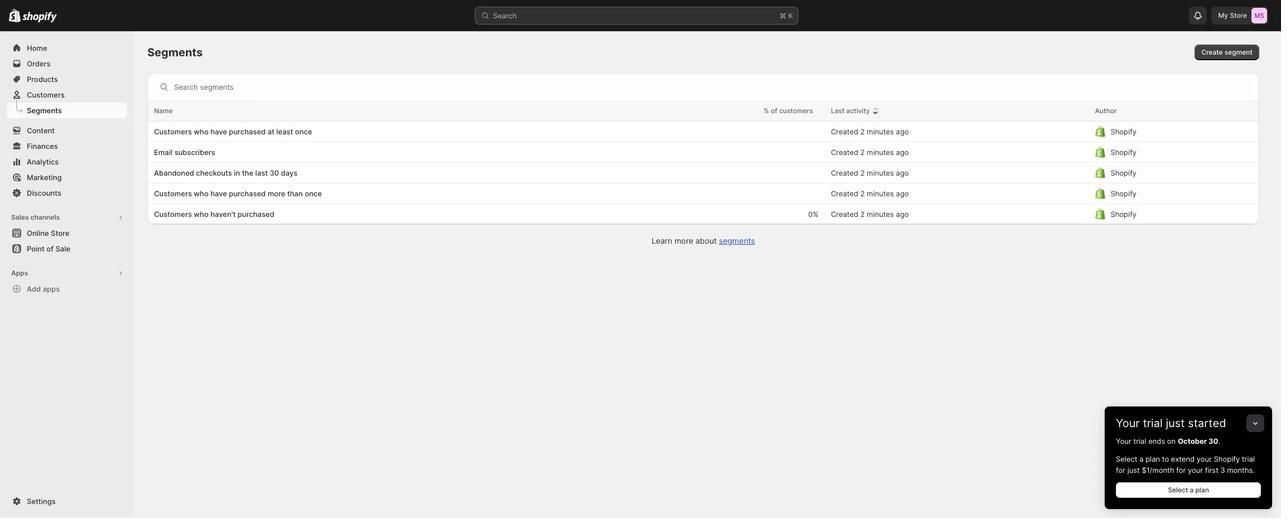 Task type: locate. For each thing, give the bounding box(es) containing it.
trial inside dropdown button
[[1144, 417, 1163, 430]]

2 created 2 minutes ago from the top
[[831, 148, 909, 157]]

just up on on the bottom right of the page
[[1167, 417, 1186, 430]]

a up $1/month
[[1140, 455, 1144, 464]]

add
[[27, 285, 41, 294]]

30 inside abandoned checkouts in the last 30 days "link"
[[270, 169, 279, 178]]

1 vertical spatial just
[[1128, 466, 1140, 475]]

0 vertical spatial store
[[1231, 11, 1248, 20]]

a for select a plan to extend your shopify trial for just $1/month for your first 3 months.
[[1140, 455, 1144, 464]]

your left first
[[1189, 466, 1204, 475]]

1 vertical spatial a
[[1190, 486, 1194, 495]]

shopify
[[1111, 127, 1137, 136], [1111, 148, 1137, 157], [1111, 169, 1137, 178], [1111, 189, 1137, 198], [1111, 210, 1137, 219], [1215, 455, 1241, 464]]

days
[[281, 169, 298, 178]]

0 vertical spatial purchased
[[229, 127, 266, 136]]

created
[[831, 127, 859, 136], [831, 148, 859, 157], [831, 169, 859, 178], [831, 189, 859, 198], [831, 210, 859, 219]]

more right learn
[[675, 236, 694, 246]]

1 created from the top
[[831, 127, 859, 136]]

abandoned
[[154, 169, 194, 178]]

0 horizontal spatial of
[[47, 245, 54, 253]]

0 vertical spatial trial
[[1144, 417, 1163, 430]]

once right than
[[305, 189, 322, 198]]

minutes
[[867, 127, 894, 136], [867, 148, 894, 157], [867, 169, 894, 178], [867, 189, 894, 198], [867, 210, 894, 219]]

1 vertical spatial once
[[305, 189, 322, 198]]

finances link
[[7, 138, 127, 154]]

1 vertical spatial 30
[[1209, 437, 1219, 446]]

your for your trial just started
[[1117, 417, 1140, 430]]

select
[[1117, 455, 1138, 464], [1169, 486, 1189, 495]]

2 created from the top
[[831, 148, 859, 157]]

2 minutes from the top
[[867, 148, 894, 157]]

purchased down 'customers who have purchased more than once'
[[238, 210, 274, 219]]

email subscribers
[[154, 148, 215, 157]]

1 horizontal spatial select
[[1169, 486, 1189, 495]]

3 ago from the top
[[896, 169, 909, 178]]

1 vertical spatial trial
[[1134, 437, 1147, 446]]

customers who have purchased more than once
[[154, 189, 322, 198]]

created for customers who have purchased more than once
[[831, 189, 859, 198]]

point of sale button
[[0, 241, 134, 257]]

4 created from the top
[[831, 189, 859, 198]]

who down checkouts
[[194, 189, 209, 198]]

my store
[[1219, 11, 1248, 20]]

ago for email subscribers
[[896, 148, 909, 157]]

1 have from the top
[[211, 127, 227, 136]]

plan for select a plan
[[1196, 486, 1210, 495]]

2 who from the top
[[194, 189, 209, 198]]

created 2 minutes ago for customers who haven't purchased
[[831, 210, 909, 219]]

content link
[[7, 123, 127, 138]]

sales channels button
[[7, 210, 127, 226]]

trial inside select a plan to extend your shopify trial for just $1/month for your first 3 months.
[[1243, 455, 1256, 464]]

1 horizontal spatial store
[[1231, 11, 1248, 20]]

than
[[287, 189, 303, 198]]

your
[[1197, 455, 1213, 464], [1189, 466, 1204, 475]]

have up haven't
[[211, 189, 227, 198]]

0 horizontal spatial store
[[51, 229, 69, 238]]

1 created 2 minutes ago from the top
[[831, 127, 909, 136]]

3 minutes from the top
[[867, 169, 894, 178]]

abandoned checkouts in the last 30 days
[[154, 169, 298, 178]]

0 vertical spatial plan
[[1146, 455, 1161, 464]]

for
[[1117, 466, 1126, 475], [1177, 466, 1187, 475]]

2 have from the top
[[211, 189, 227, 198]]

last activity
[[831, 107, 870, 115]]

1 vertical spatial have
[[211, 189, 227, 198]]

created 2 minutes ago
[[831, 127, 909, 136], [831, 148, 909, 157], [831, 169, 909, 178], [831, 189, 909, 198], [831, 210, 909, 219]]

ago for customers who haven't purchased
[[896, 210, 909, 219]]

sales
[[11, 213, 29, 222]]

created 2 minutes ago for email subscribers
[[831, 148, 909, 157]]

shopify for customers who haven't purchased
[[1111, 210, 1137, 219]]

1 who from the top
[[194, 127, 209, 136]]

months.
[[1228, 466, 1256, 475]]

select inside select a plan to extend your shopify trial for just $1/month for your first 3 months.
[[1117, 455, 1138, 464]]

purchased for at
[[229, 127, 266, 136]]

who for customers who have purchased at least once
[[194, 127, 209, 136]]

just left $1/month
[[1128, 466, 1140, 475]]

1 horizontal spatial just
[[1167, 417, 1186, 430]]

1 vertical spatial of
[[47, 245, 54, 253]]

your up first
[[1197, 455, 1213, 464]]

0 horizontal spatial more
[[268, 189, 285, 198]]

0 vertical spatial who
[[194, 127, 209, 136]]

plan for select a plan to extend your shopify trial for just $1/month for your first 3 months.
[[1146, 455, 1161, 464]]

5 created from the top
[[831, 210, 859, 219]]

0 vertical spatial a
[[1140, 455, 1144, 464]]

last
[[255, 169, 268, 178]]

0 vertical spatial just
[[1167, 417, 1186, 430]]

have for at
[[211, 127, 227, 136]]

for left $1/month
[[1117, 466, 1126, 475]]

5 minutes from the top
[[867, 210, 894, 219]]

5 created 2 minutes ago from the top
[[831, 210, 909, 219]]

2 ago from the top
[[896, 148, 909, 157]]

5 2 from the top
[[861, 210, 865, 219]]

of
[[771, 107, 778, 115], [47, 245, 54, 253]]

plan down first
[[1196, 486, 1210, 495]]

of right %
[[771, 107, 778, 115]]

%
[[764, 107, 770, 115]]

1 minutes from the top
[[867, 127, 894, 136]]

trial up ends
[[1144, 417, 1163, 430]]

1 horizontal spatial of
[[771, 107, 778, 115]]

sales channels
[[11, 213, 60, 222]]

of for sale
[[47, 245, 54, 253]]

once
[[295, 127, 312, 136], [305, 189, 322, 198]]

30 for .
[[1209, 437, 1219, 446]]

channels
[[30, 213, 60, 222]]

shopify for email subscribers
[[1111, 148, 1137, 157]]

4 2 from the top
[[861, 189, 865, 198]]

created 2 minutes ago for customers who have purchased more than once
[[831, 189, 909, 198]]

your inside dropdown button
[[1117, 417, 1140, 430]]

0 vertical spatial have
[[211, 127, 227, 136]]

for down extend
[[1177, 466, 1187, 475]]

0 vertical spatial once
[[295, 127, 312, 136]]

purchased left at
[[229, 127, 266, 136]]

customers
[[780, 107, 813, 115]]

30 inside your trial just started element
[[1209, 437, 1219, 446]]

1 horizontal spatial for
[[1177, 466, 1187, 475]]

once right "least"
[[295, 127, 312, 136]]

author
[[1096, 107, 1117, 115]]

1 vertical spatial plan
[[1196, 486, 1210, 495]]

shopify inside select a plan to extend your shopify trial for just $1/month for your first 3 months.
[[1215, 455, 1241, 464]]

of left "sale"
[[47, 245, 54, 253]]

shopify image
[[9, 9, 21, 22], [22, 12, 57, 23]]

of for customers
[[771, 107, 778, 115]]

more left than
[[268, 189, 285, 198]]

0 horizontal spatial 30
[[270, 169, 279, 178]]

of inside button
[[47, 245, 54, 253]]

0 vertical spatial your
[[1117, 417, 1140, 430]]

30 right last
[[270, 169, 279, 178]]

more
[[268, 189, 285, 198], [675, 236, 694, 246]]

0 horizontal spatial plan
[[1146, 455, 1161, 464]]

point of sale
[[27, 245, 70, 253]]

your for your trial ends on october 30 .
[[1117, 437, 1132, 446]]

segments
[[147, 46, 203, 59], [27, 106, 62, 115]]

store right my
[[1231, 11, 1248, 20]]

select down select a plan to extend your shopify trial for just $1/month for your first 3 months.
[[1169, 486, 1189, 495]]

to
[[1163, 455, 1170, 464]]

store up "sale"
[[51, 229, 69, 238]]

0 horizontal spatial for
[[1117, 466, 1126, 475]]

trial left ends
[[1134, 437, 1147, 446]]

3
[[1221, 466, 1226, 475]]

2 vertical spatial who
[[194, 210, 209, 219]]

1 your from the top
[[1117, 417, 1140, 430]]

1 vertical spatial who
[[194, 189, 209, 198]]

30 for days
[[270, 169, 279, 178]]

2 2 from the top
[[861, 148, 865, 157]]

products link
[[7, 71, 127, 87]]

who up subscribers
[[194, 127, 209, 136]]

point of sale link
[[7, 241, 127, 257]]

0 horizontal spatial just
[[1128, 466, 1140, 475]]

0 horizontal spatial select
[[1117, 455, 1138, 464]]

ago
[[896, 127, 909, 136], [896, 148, 909, 157], [896, 169, 909, 178], [896, 189, 909, 198], [896, 210, 909, 219]]

a
[[1140, 455, 1144, 464], [1190, 486, 1194, 495]]

purchased
[[229, 127, 266, 136], [229, 189, 266, 198], [238, 210, 274, 219]]

select left to
[[1117, 455, 1138, 464]]

minutes for email subscribers
[[867, 148, 894, 157]]

who left haven't
[[194, 210, 209, 219]]

checkouts
[[196, 169, 232, 178]]

trial up months.
[[1243, 455, 1256, 464]]

customers
[[27, 90, 65, 99], [154, 127, 192, 136], [154, 189, 192, 198], [154, 210, 192, 219]]

just inside select a plan to extend your shopify trial for just $1/month for your first 3 months.
[[1128, 466, 1140, 475]]

products
[[27, 75, 58, 84]]

store
[[1231, 11, 1248, 20], [51, 229, 69, 238]]

1 horizontal spatial 30
[[1209, 437, 1219, 446]]

5 ago from the top
[[896, 210, 909, 219]]

4 created 2 minutes ago from the top
[[831, 189, 909, 198]]

have
[[211, 127, 227, 136], [211, 189, 227, 198]]

1 vertical spatial purchased
[[229, 189, 266, 198]]

3 created from the top
[[831, 169, 859, 178]]

1 vertical spatial segments
[[27, 106, 62, 115]]

your up 'your trial ends on october 30 .'
[[1117, 417, 1140, 430]]

email
[[154, 148, 173, 157]]

0 vertical spatial 30
[[270, 169, 279, 178]]

segment
[[1225, 48, 1253, 56]]

1 vertical spatial your
[[1117, 437, 1132, 446]]

created for customers who haven't purchased
[[831, 210, 859, 219]]

1 horizontal spatial a
[[1190, 486, 1194, 495]]

apps button
[[7, 266, 127, 281]]

plan up $1/month
[[1146, 455, 1161, 464]]

segments link
[[7, 103, 127, 118]]

1 vertical spatial more
[[675, 236, 694, 246]]

⌘ k
[[780, 11, 794, 20]]

your trial just started element
[[1105, 436, 1273, 510]]

your left ends
[[1117, 437, 1132, 446]]

2 vertical spatial trial
[[1243, 455, 1256, 464]]

1 vertical spatial store
[[51, 229, 69, 238]]

0 vertical spatial select
[[1117, 455, 1138, 464]]

plan
[[1146, 455, 1161, 464], [1196, 486, 1210, 495]]

2 your from the top
[[1117, 437, 1132, 446]]

3 created 2 minutes ago from the top
[[831, 169, 909, 178]]

have up subscribers
[[211, 127, 227, 136]]

0 horizontal spatial a
[[1140, 455, 1144, 464]]

1 horizontal spatial segments
[[147, 46, 203, 59]]

1 horizontal spatial more
[[675, 236, 694, 246]]

store inside 'link'
[[51, 229, 69, 238]]

0 vertical spatial more
[[268, 189, 285, 198]]

Search segments text field
[[174, 78, 1256, 96]]

select for select a plan to extend your shopify trial for just $1/month for your first 3 months.
[[1117, 455, 1138, 464]]

purchased down the the
[[229, 189, 266, 198]]

2 for customers who haven't purchased
[[861, 210, 865, 219]]

4 ago from the top
[[896, 189, 909, 198]]

a down select a plan to extend your shopify trial for just $1/month for your first 3 months.
[[1190, 486, 1194, 495]]

% of customers
[[764, 107, 813, 115]]

30 down started
[[1209, 437, 1219, 446]]

online store button
[[0, 226, 134, 241]]

a inside select a plan to extend your shopify trial for just $1/month for your first 3 months.
[[1140, 455, 1144, 464]]

4 minutes from the top
[[867, 189, 894, 198]]

trial for ends
[[1134, 437, 1147, 446]]

customers for customers
[[27, 90, 65, 99]]

your
[[1117, 417, 1140, 430], [1117, 437, 1132, 446]]

your trial just started
[[1117, 417, 1227, 430]]

created for customers who have purchased at least once
[[831, 127, 859, 136]]

1 horizontal spatial shopify image
[[22, 12, 57, 23]]

1 vertical spatial your
[[1189, 466, 1204, 475]]

1 horizontal spatial plan
[[1196, 486, 1210, 495]]

online store
[[27, 229, 69, 238]]

shopify for customers who have purchased more than once
[[1111, 189, 1137, 198]]

in
[[234, 169, 240, 178]]

0 vertical spatial of
[[771, 107, 778, 115]]

3 who from the top
[[194, 210, 209, 219]]

learn
[[652, 236, 673, 246]]

orders link
[[7, 56, 127, 71]]

plan inside select a plan to extend your shopify trial for just $1/month for your first 3 months.
[[1146, 455, 1161, 464]]

1 2 from the top
[[861, 127, 865, 136]]

1 vertical spatial select
[[1169, 486, 1189, 495]]

activity
[[847, 107, 870, 115]]

1 ago from the top
[[896, 127, 909, 136]]



Task type: describe. For each thing, give the bounding box(es) containing it.
home link
[[7, 40, 127, 56]]

2 vertical spatial purchased
[[238, 210, 274, 219]]

marketing link
[[7, 170, 127, 185]]

have for more
[[211, 189, 227, 198]]

trial for just
[[1144, 417, 1163, 430]]

0%
[[809, 210, 819, 219]]

orders
[[27, 59, 51, 68]]

once for customers who have purchased more than once
[[305, 189, 322, 198]]

customers who have purchased at least once link
[[154, 126, 633, 137]]

0 horizontal spatial shopify image
[[9, 9, 21, 22]]

customers who haven't purchased
[[154, 210, 274, 219]]

ago for customers who have purchased more than once
[[896, 189, 909, 198]]

minutes for customers who haven't purchased
[[867, 210, 894, 219]]

online store link
[[7, 226, 127, 241]]

shopify for customers who have purchased at least once
[[1111, 127, 1137, 136]]

analytics
[[27, 157, 59, 166]]

just inside dropdown button
[[1167, 417, 1186, 430]]

2 for customers who have purchased more than once
[[861, 189, 865, 198]]

name
[[154, 107, 173, 115]]

create
[[1202, 48, 1224, 56]]

select a plan to extend your shopify trial for just $1/month for your first 3 months.
[[1117, 455, 1256, 475]]

started
[[1189, 417, 1227, 430]]

created 2 minutes ago for customers who have purchased at least once
[[831, 127, 909, 136]]

apps
[[11, 269, 28, 277]]

online
[[27, 229, 49, 238]]

select a plan link
[[1117, 483, 1262, 499]]

0 horizontal spatial segments
[[27, 106, 62, 115]]

add apps
[[27, 285, 60, 294]]

store for online store
[[51, 229, 69, 238]]

settings link
[[7, 494, 127, 510]]

ago for customers who have purchased at least once
[[896, 127, 909, 136]]

last activity button
[[831, 106, 882, 117]]

customers for customers who have purchased more than once
[[154, 189, 192, 198]]

3 2 from the top
[[861, 169, 865, 178]]

once for customers who have purchased at least once
[[295, 127, 312, 136]]

who for customers who haven't purchased
[[194, 210, 209, 219]]

at
[[268, 127, 275, 136]]

add apps button
[[7, 281, 127, 297]]

haven't
[[211, 210, 236, 219]]

about
[[696, 236, 717, 246]]

home
[[27, 44, 47, 52]]

customers for customers who haven't purchased
[[154, 210, 192, 219]]

minutes for customers who have purchased at least once
[[867, 127, 894, 136]]

customers who haven't purchased link
[[154, 209, 633, 220]]

settings
[[27, 497, 56, 506]]

on
[[1168, 437, 1176, 446]]

customers link
[[7, 87, 127, 103]]

who for customers who have purchased more than once
[[194, 189, 209, 198]]

ends
[[1149, 437, 1166, 446]]

apps
[[43, 285, 60, 294]]

2 for email subscribers
[[861, 148, 865, 157]]

first
[[1206, 466, 1219, 475]]

minutes for customers who have purchased more than once
[[867, 189, 894, 198]]

learn more about segments
[[652, 236, 756, 246]]

1 for from the left
[[1117, 466, 1126, 475]]

extend
[[1172, 455, 1195, 464]]

content
[[27, 126, 55, 135]]

least
[[277, 127, 293, 136]]

0 vertical spatial your
[[1197, 455, 1213, 464]]

.
[[1219, 437, 1221, 446]]

segments link
[[719, 236, 756, 246]]

subscribers
[[175, 148, 215, 157]]

my store image
[[1252, 8, 1268, 23]]

customers for customers who have purchased at least once
[[154, 127, 192, 136]]

store for my store
[[1231, 11, 1248, 20]]

point
[[27, 245, 45, 253]]

october
[[1178, 437, 1208, 446]]

last
[[831, 107, 845, 115]]

email subscribers link
[[154, 147, 633, 158]]

abandoned checkouts in the last 30 days link
[[154, 167, 633, 179]]

a for select a plan
[[1190, 486, 1194, 495]]

2 for customers who have purchased at least once
[[861, 127, 865, 136]]

created for email subscribers
[[831, 148, 859, 157]]

purchased for more
[[229, 189, 266, 198]]

customers who have purchased more than once link
[[154, 188, 633, 199]]

finances
[[27, 142, 58, 151]]

segments
[[719, 236, 756, 246]]

discounts
[[27, 189, 61, 198]]

0 vertical spatial segments
[[147, 46, 203, 59]]

sale
[[55, 245, 70, 253]]

my
[[1219, 11, 1229, 20]]

search
[[493, 11, 517, 20]]

⌘
[[780, 11, 787, 20]]

$1/month
[[1143, 466, 1175, 475]]

your trial just started button
[[1105, 407, 1273, 430]]

create segment link
[[1195, 45, 1260, 60]]

select for select a plan
[[1169, 486, 1189, 495]]

customers who have purchased at least once
[[154, 127, 312, 136]]

discounts link
[[7, 185, 127, 201]]

analytics link
[[7, 154, 127, 170]]

k
[[789, 11, 794, 20]]

marketing
[[27, 173, 62, 182]]

2 for from the left
[[1177, 466, 1187, 475]]

select a plan
[[1169, 486, 1210, 495]]

create segment
[[1202, 48, 1253, 56]]

your trial ends on october 30 .
[[1117, 437, 1221, 446]]



Task type: vqa. For each thing, say whether or not it's contained in the screenshot.
"0.00" TEXT FIELD
no



